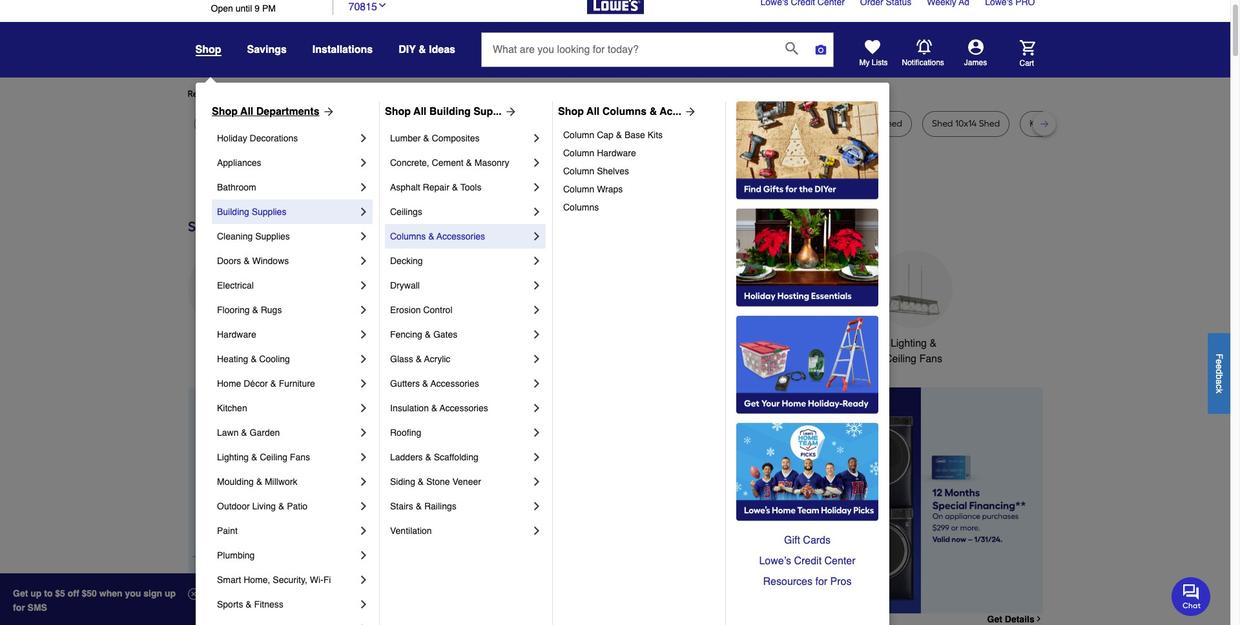 Task type: vqa. For each thing, say whether or not it's contained in the screenshot.
the Lamp
no



Task type: describe. For each thing, give the bounding box(es) containing it.
get for get details
[[988, 614, 1003, 625]]

ladders & scaffolding
[[390, 452, 479, 463]]

shed for shed 10x14 shed
[[933, 118, 954, 129]]

lumber
[[390, 133, 421, 143]]

glass & acrylic link
[[390, 347, 531, 372]]

& inside outdoor living & patio link
[[278, 501, 285, 512]]

cooling
[[259, 354, 290, 364]]

stone
[[427, 477, 450, 487]]

chevron right image for roofing
[[531, 427, 543, 439]]

for up 'door'
[[407, 89, 418, 100]]

lists
[[872, 58, 888, 67]]

living
[[252, 501, 276, 512]]

smart home, security, wi-fi link
[[217, 568, 357, 593]]

& inside column cap & base kits link
[[616, 130, 622, 140]]

chevron right image for ventilation
[[531, 525, 543, 538]]

my
[[860, 58, 870, 67]]

insulation & accessories
[[390, 403, 488, 414]]

appliances inside button
[[201, 338, 252, 350]]

cap
[[597, 130, 614, 140]]

asphalt
[[390, 182, 421, 193]]

storage
[[820, 118, 852, 129]]

chevron right image for concrete, cement & masonry
[[531, 156, 543, 169]]

2 up from the left
[[165, 589, 176, 599]]

interior
[[422, 118, 451, 129]]

shed outdoor storage
[[760, 118, 852, 129]]

cement
[[432, 158, 464, 168]]

kitchen faucets button
[[482, 251, 560, 352]]

shop all building sup... link
[[385, 104, 517, 120]]

& inside the columns & accessories link
[[429, 231, 435, 242]]

ladders
[[390, 452, 423, 463]]

chevron right image for heating & cooling
[[357, 353, 370, 366]]

supplies for building supplies
[[252, 207, 287, 217]]

lowe's wishes you and your family a happy hanukkah. image
[[188, 171, 1043, 203]]

chevron right image for siding & stone veneer
[[531, 476, 543, 489]]

& inside glass & acrylic link
[[416, 354, 422, 364]]

shed 10x14 shed
[[933, 118, 1000, 129]]

ac...
[[660, 106, 682, 118]]

hardie board
[[675, 118, 730, 129]]

2 e from the top
[[1215, 364, 1225, 369]]

notifications
[[902, 58, 945, 67]]

camera image
[[815, 43, 828, 56]]

shop all building sup...
[[385, 106, 502, 118]]

security,
[[273, 575, 307, 585]]

lowe's home improvement notification center image
[[917, 39, 932, 55]]

arrow right image for shop all building sup...
[[502, 105, 517, 118]]

christmas decorations
[[395, 338, 451, 365]]

lowe's credit center link
[[737, 551, 879, 572]]

9
[[255, 3, 260, 14]]

home décor & furniture link
[[217, 372, 357, 396]]

base
[[625, 130, 645, 140]]

mower
[[229, 118, 257, 129]]

building supplies
[[217, 207, 287, 217]]

columns for columns & accessories
[[390, 231, 426, 242]]

gutters & accessories link
[[390, 372, 531, 396]]

& inside home décor & furniture "link"
[[270, 379, 276, 389]]

& inside the heating & cooling link
[[251, 354, 257, 364]]

accessories for columns & accessories
[[437, 231, 485, 242]]

lawn
[[217, 428, 239, 438]]

k
[[1215, 389, 1225, 393]]

holiday hosting essentials. image
[[737, 209, 879, 307]]

chevron right image for hardware
[[357, 328, 370, 341]]

holiday
[[217, 133, 247, 143]]

shop all departments
[[212, 106, 320, 118]]

insulation & accessories link
[[390, 396, 531, 421]]

chevron right image for insulation & accessories
[[531, 402, 543, 415]]

shop button
[[195, 43, 221, 56]]

diy & ideas
[[399, 44, 456, 56]]

lowe's credit center
[[760, 556, 856, 567]]

b
[[1215, 374, 1225, 379]]

column cap & base kits
[[564, 130, 663, 140]]

installations button
[[313, 38, 373, 61]]

open until 9 pm
[[211, 3, 276, 14]]

up to 30 percent off select major appliances. plus, save up to an extra $750 on major appliances. image
[[417, 388, 1043, 614]]

wraps
[[597, 184, 623, 195]]

chevron right image for asphalt repair & tools
[[531, 181, 543, 194]]

0 vertical spatial hardware
[[597, 148, 636, 158]]

flooring & rugs
[[217, 305, 282, 315]]

& inside lighting & ceiling fans
[[930, 338, 937, 350]]

chevron right image for paint
[[357, 525, 370, 538]]

chevron right image for cleaning supplies
[[357, 230, 370, 243]]

column for column cap & base kits
[[564, 130, 595, 140]]

ventilation link
[[390, 519, 531, 543]]

chevron right image for building supplies
[[357, 206, 370, 218]]

for left pros on the bottom of page
[[816, 576, 828, 588]]

chevron right image for drywall
[[531, 279, 543, 292]]

ideas
[[429, 44, 456, 56]]

kitchen link
[[217, 396, 357, 421]]

resources for pros link
[[737, 572, 879, 593]]

& inside stairs & railings "link"
[[416, 501, 422, 512]]

& inside concrete, cement & masonry link
[[466, 158, 472, 168]]

sports
[[217, 600, 243, 610]]

f e e d b a c k
[[1215, 354, 1225, 393]]

smart home
[[787, 338, 845, 350]]

fencing & gates link
[[390, 322, 531, 347]]

decking
[[390, 256, 423, 266]]

my lists
[[860, 58, 888, 67]]

shop
[[195, 44, 221, 56]]

kitchen for kitchen
[[217, 403, 247, 414]]

repair
[[423, 182, 450, 193]]

concrete,
[[390, 158, 430, 168]]

building inside "link"
[[430, 106, 471, 118]]

chevron right image for electrical
[[357, 279, 370, 292]]

gift
[[785, 535, 801, 547]]

lowe's home improvement lists image
[[865, 39, 880, 55]]

for inside get up to $5 off $50 when you sign up for sms
[[13, 603, 25, 613]]

find gifts for the diyer. image
[[737, 101, 879, 200]]

flooring
[[217, 305, 250, 315]]

lawn
[[204, 118, 227, 129]]

column for column shelves
[[564, 166, 595, 176]]

lowe's home team holiday picks. image
[[737, 423, 879, 522]]

chevron right image for stairs & railings
[[531, 500, 543, 513]]

insulation
[[390, 403, 429, 414]]

accessories for insulation & accessories
[[440, 403, 488, 414]]

lawn & garden
[[217, 428, 280, 438]]

1 vertical spatial hardware
[[217, 330, 256, 340]]

all for departments
[[240, 106, 254, 118]]

shop 25 days of deals by category image
[[188, 216, 1043, 238]]

chevron right image for holiday decorations
[[357, 132, 370, 145]]

1 vertical spatial lighting
[[217, 452, 249, 463]]

stick
[[306, 118, 325, 129]]

chevron right image inside get details link
[[1035, 615, 1043, 624]]

home inside button
[[817, 338, 845, 350]]

arrow left image
[[428, 501, 441, 514]]

more suggestions for you
[[331, 89, 435, 100]]

chevron down image
[[377, 0, 388, 10]]

& inside doors & windows link
[[244, 256, 250, 266]]

smart home button
[[777, 251, 855, 352]]

bathroom button
[[679, 251, 756, 352]]

you
[[125, 589, 141, 599]]

doors
[[217, 256, 241, 266]]

chevron right image for flooring & rugs
[[357, 304, 370, 317]]

columns inside shop all columns & ac... link
[[603, 106, 647, 118]]

fencing
[[390, 330, 423, 340]]

chevron right image for glass & acrylic
[[531, 353, 543, 366]]

ceilings link
[[390, 200, 531, 224]]

cart
[[1020, 58, 1035, 68]]

shed for shed
[[882, 118, 903, 129]]

chevron right image for moulding & millwork
[[357, 476, 370, 489]]

chevron right image for outdoor living & patio
[[357, 500, 370, 513]]

chevron right image for fencing & gates
[[531, 328, 543, 341]]

cart button
[[1002, 40, 1036, 68]]

& inside insulation & accessories link
[[432, 403, 438, 414]]

heating & cooling link
[[217, 347, 357, 372]]

decking link
[[390, 249, 531, 273]]

& inside "lighting & ceiling fans" link
[[251, 452, 257, 463]]

veneer
[[453, 477, 481, 487]]



Task type: locate. For each thing, give the bounding box(es) containing it.
savings
[[247, 44, 287, 56]]

decorations for christmas
[[395, 353, 451, 365]]

0 horizontal spatial shop
[[212, 106, 238, 118]]

column wraps link
[[564, 180, 717, 198]]

1 horizontal spatial home
[[817, 338, 845, 350]]

0 horizontal spatial decorations
[[250, 133, 298, 143]]

lighting inside lighting & ceiling fans
[[891, 338, 927, 350]]

electrical link
[[217, 273, 357, 298]]

2 horizontal spatial all
[[587, 106, 600, 118]]

accessories up insulation & accessories link
[[431, 379, 479, 389]]

1 horizontal spatial shop
[[385, 106, 411, 118]]

credit
[[794, 556, 822, 567]]

chevron right image for lumber & composites
[[531, 132, 543, 145]]

1 vertical spatial smart
[[217, 575, 241, 585]]

windows
[[252, 256, 289, 266]]

get up sms
[[13, 589, 28, 599]]

heating & cooling
[[217, 354, 290, 364]]

concrete, cement & masonry link
[[390, 151, 531, 175]]

column down toilet
[[564, 130, 595, 140]]

0 horizontal spatial get
[[13, 589, 28, 599]]

kobalt
[[1030, 118, 1057, 129]]

0 vertical spatial home
[[817, 338, 845, 350]]

chevron right image for home décor & furniture
[[357, 377, 370, 390]]

0 horizontal spatial ceiling
[[260, 452, 288, 463]]

e up b
[[1215, 364, 1225, 369]]

chevron right image for sports & fitness
[[357, 598, 370, 611]]

get your home holiday-ready. image
[[737, 316, 879, 414]]

lawn & garden link
[[217, 421, 357, 445]]

sports & fitness
[[217, 600, 284, 610]]

for up the departments
[[292, 89, 303, 100]]

& inside siding & stone veneer link
[[418, 477, 424, 487]]

1 horizontal spatial up
[[165, 589, 176, 599]]

appliances up heating
[[201, 338, 252, 350]]

plumbing
[[217, 551, 255, 561]]

4 column from the top
[[564, 184, 595, 195]]

building up the interior
[[430, 106, 471, 118]]

cleaning
[[217, 231, 253, 242]]

smart inside button
[[787, 338, 814, 350]]

0 horizontal spatial building
[[217, 207, 249, 217]]

chevron right image for lawn & garden
[[357, 427, 370, 439]]

recommended
[[188, 89, 250, 100]]

heating
[[217, 354, 248, 364]]

details
[[1005, 614, 1035, 625]]

columns & accessories
[[390, 231, 485, 242]]

faucets
[[521, 338, 558, 350]]

1 horizontal spatial ceiling
[[885, 353, 917, 365]]

& inside sports & fitness link
[[246, 600, 252, 610]]

1 horizontal spatial fans
[[920, 353, 943, 365]]

my lists link
[[860, 39, 888, 68]]

wallpaper
[[327, 118, 370, 129]]

chevron right image for smart home, security, wi-fi
[[357, 574, 370, 587]]

chevron right image for plumbing
[[357, 549, 370, 562]]

25 days of deals. don't miss deals every day. same-day delivery on in-stock orders placed by 2 p m. image
[[188, 388, 396, 614]]

& inside asphalt repair & tools link
[[452, 182, 458, 193]]

decorations for holiday
[[250, 133, 298, 143]]

all up cap on the top left of page
[[587, 106, 600, 118]]

asphalt repair & tools
[[390, 182, 482, 193]]

0 vertical spatial get
[[13, 589, 28, 599]]

3 shop from the left
[[558, 106, 584, 118]]

concrete, cement & masonry
[[390, 158, 509, 168]]

0 horizontal spatial fans
[[290, 452, 310, 463]]

arrow right image inside shop all departments link
[[320, 105, 335, 118]]

arrow right image inside shop all building sup... "link"
[[502, 105, 517, 118]]

0 vertical spatial lighting & ceiling fans
[[885, 338, 943, 365]]

kitchen up lawn
[[217, 403, 247, 414]]

0 horizontal spatial all
[[240, 106, 254, 118]]

shop for shop all departments
[[212, 106, 238, 118]]

1 vertical spatial decorations
[[395, 353, 451, 365]]

0 horizontal spatial bathroom
[[217, 182, 256, 193]]

accessories up roofing link
[[440, 403, 488, 414]]

lowe's home improvement cart image
[[1020, 40, 1036, 55]]

columns down column wraps
[[564, 202, 599, 213]]

chevron right image for kitchen
[[357, 402, 370, 415]]

arrow right image for shop all departments
[[320, 105, 335, 118]]

up left the to
[[31, 589, 42, 599]]

& inside lumber & composites link
[[424, 133, 430, 143]]

3 column from the top
[[564, 166, 595, 176]]

0 horizontal spatial hardware
[[217, 330, 256, 340]]

siding & stone veneer
[[390, 477, 481, 487]]

1 vertical spatial get
[[988, 614, 1003, 625]]

accessories up decking link
[[437, 231, 485, 242]]

column for column wraps
[[564, 184, 595, 195]]

shed left outdoor
[[760, 118, 781, 129]]

bathroom link
[[217, 175, 357, 200]]

0 horizontal spatial up
[[31, 589, 42, 599]]

1 vertical spatial kitchen
[[217, 403, 247, 414]]

outdoor living & patio
[[217, 501, 308, 512]]

quikrete
[[611, 118, 646, 129]]

moulding & millwork link
[[217, 470, 357, 494]]

1 horizontal spatial you
[[420, 89, 435, 100]]

arrow right image
[[320, 105, 335, 118], [502, 105, 517, 118], [682, 105, 697, 118], [1019, 501, 1032, 514]]

1 vertical spatial ceiling
[[260, 452, 288, 463]]

3 all from the left
[[587, 106, 600, 118]]

smart for smart home, security, wi-fi
[[217, 575, 241, 585]]

2 horizontal spatial columns
[[603, 106, 647, 118]]

décor
[[244, 379, 268, 389]]

all up mower
[[240, 106, 254, 118]]

bathroom inside button
[[695, 338, 740, 350]]

sup...
[[474, 106, 502, 118]]

control
[[424, 305, 453, 315]]

garden
[[250, 428, 280, 438]]

1 horizontal spatial decorations
[[395, 353, 451, 365]]

column cap & base kits link
[[564, 126, 717, 144]]

1 horizontal spatial lighting & ceiling fans
[[885, 338, 943, 365]]

shop inside "link"
[[385, 106, 411, 118]]

chevron right image for columns & accessories
[[531, 230, 543, 243]]

1 vertical spatial supplies
[[255, 231, 290, 242]]

get details link
[[988, 614, 1043, 625]]

decorations down christmas
[[395, 353, 451, 365]]

paint link
[[217, 519, 357, 543]]

recommended searches for you heading
[[188, 88, 1043, 101]]

1 horizontal spatial columns
[[564, 202, 599, 213]]

1 e from the top
[[1215, 359, 1225, 364]]

roofing link
[[390, 421, 531, 445]]

all inside "link"
[[414, 106, 427, 118]]

plumbing link
[[217, 543, 357, 568]]

2 column from the top
[[564, 148, 595, 158]]

1 vertical spatial fans
[[290, 452, 310, 463]]

door interior
[[400, 118, 451, 129]]

pros
[[831, 576, 852, 588]]

1 vertical spatial columns
[[564, 202, 599, 213]]

1 horizontal spatial all
[[414, 106, 427, 118]]

& inside fencing & gates link
[[425, 330, 431, 340]]

cleaning supplies link
[[217, 224, 357, 249]]

Search Query text field
[[482, 33, 775, 67]]

hardware link
[[217, 322, 357, 347]]

chevron right image
[[357, 156, 370, 169], [531, 156, 543, 169], [357, 230, 370, 243], [531, 230, 543, 243], [531, 255, 543, 268], [357, 304, 370, 317], [357, 328, 370, 341], [531, 328, 543, 341], [357, 353, 370, 366], [531, 353, 543, 366], [357, 377, 370, 390], [357, 402, 370, 415], [531, 402, 543, 415], [531, 427, 543, 439], [357, 549, 370, 562], [357, 598, 370, 611]]

supplies up windows
[[255, 231, 290, 242]]

get up to $5 off $50 when you sign up for sms
[[13, 589, 176, 613]]

you for recommended searches for you
[[305, 89, 320, 100]]

2 you from the left
[[420, 89, 435, 100]]

search image
[[786, 42, 799, 55]]

& inside ladders & scaffolding link
[[426, 452, 432, 463]]

gift cards
[[785, 535, 831, 547]]

you left more
[[305, 89, 320, 100]]

supplies up cleaning supplies
[[252, 207, 287, 217]]

glass
[[390, 354, 413, 364]]

1 horizontal spatial kitchen
[[484, 338, 519, 350]]

1 shed from the left
[[760, 118, 781, 129]]

building up cleaning
[[217, 207, 249, 217]]

columns up quikrete
[[603, 106, 647, 118]]

column down column shelves
[[564, 184, 595, 195]]

shed right 10x14
[[979, 118, 1000, 129]]

2 shed from the left
[[882, 118, 903, 129]]

2 vertical spatial accessories
[[440, 403, 488, 414]]

get
[[13, 589, 28, 599], [988, 614, 1003, 625]]

1 up from the left
[[31, 589, 42, 599]]

outdoor
[[217, 501, 250, 512]]

james
[[965, 58, 988, 67]]

shop for shop all columns & ac...
[[558, 106, 584, 118]]

open
[[211, 3, 233, 14]]

chevron right image for erosion control
[[531, 304, 543, 317]]

appliances inside 'link'
[[217, 158, 261, 168]]

shed for shed outdoor storage
[[760, 118, 781, 129]]

lumber & composites link
[[390, 126, 531, 151]]

0 vertical spatial kitchen
[[484, 338, 519, 350]]

0 vertical spatial accessories
[[437, 231, 485, 242]]

bathroom
[[217, 182, 256, 193], [695, 338, 740, 350]]

arrow right image for shop all columns & ac...
[[682, 105, 697, 118]]

shelves
[[597, 166, 629, 176]]

get inside get up to $5 off $50 when you sign up for sms
[[13, 589, 28, 599]]

column
[[564, 130, 595, 140], [564, 148, 595, 158], [564, 166, 595, 176], [564, 184, 595, 195]]

c
[[1215, 384, 1225, 389]]

1 column from the top
[[564, 130, 595, 140]]

get left details
[[988, 614, 1003, 625]]

masonry
[[475, 158, 509, 168]]

1 horizontal spatial building
[[430, 106, 471, 118]]

columns inside columns link
[[564, 202, 599, 213]]

doors & windows
[[217, 256, 289, 266]]

& inside lawn & garden link
[[241, 428, 247, 438]]

0 vertical spatial lighting
[[891, 338, 927, 350]]

columns up "decking"
[[390, 231, 426, 242]]

0 horizontal spatial lighting
[[217, 452, 249, 463]]

0 horizontal spatial lighting & ceiling fans
[[217, 452, 310, 463]]

1 vertical spatial building
[[217, 207, 249, 217]]

3 shed from the left
[[933, 118, 954, 129]]

1 you from the left
[[305, 89, 320, 100]]

e up d
[[1215, 359, 1225, 364]]

ceiling inside lighting & ceiling fans
[[885, 353, 917, 365]]

appliances down holiday
[[217, 158, 261, 168]]

furniture
[[279, 379, 315, 389]]

stairs
[[390, 501, 413, 512]]

& inside moulding & millwork 'link'
[[256, 477, 262, 487]]

2 vertical spatial columns
[[390, 231, 426, 242]]

& inside diy & ideas button
[[419, 44, 426, 56]]

$5
[[55, 589, 65, 599]]

resources for pros
[[764, 576, 852, 588]]

1 all from the left
[[240, 106, 254, 118]]

fans inside lighting & ceiling fans
[[920, 353, 943, 365]]

all up door interior
[[414, 106, 427, 118]]

0 horizontal spatial home
[[217, 379, 241, 389]]

0 vertical spatial smart
[[787, 338, 814, 350]]

0 horizontal spatial smart
[[217, 575, 241, 585]]

1 horizontal spatial hardware
[[597, 148, 636, 158]]

chevron right image for ladders & scaffolding
[[531, 451, 543, 464]]

chevron right image for bathroom
[[357, 181, 370, 194]]

0 vertical spatial ceiling
[[885, 353, 917, 365]]

chevron right image for decking
[[531, 255, 543, 268]]

shop up toilet
[[558, 106, 584, 118]]

2 horizontal spatial shop
[[558, 106, 584, 118]]

columns
[[603, 106, 647, 118], [564, 202, 599, 213], [390, 231, 426, 242]]

chevron right image for ceilings
[[531, 206, 543, 218]]

all for columns
[[587, 106, 600, 118]]

center
[[825, 556, 856, 567]]

shop up the lawn mower
[[212, 106, 238, 118]]

lighting & ceiling fans inside button
[[885, 338, 943, 365]]

chat invite button image
[[1172, 577, 1212, 616]]

4 shed from the left
[[979, 118, 1000, 129]]

1 vertical spatial lighting & ceiling fans
[[217, 452, 310, 463]]

decorations
[[250, 133, 298, 143], [395, 353, 451, 365]]

columns for columns
[[564, 202, 599, 213]]

column up column shelves
[[564, 148, 595, 158]]

column up column wraps
[[564, 166, 595, 176]]

siding
[[390, 477, 415, 487]]

1 horizontal spatial bathroom
[[695, 338, 740, 350]]

get details
[[988, 614, 1035, 625]]

0 horizontal spatial you
[[305, 89, 320, 100]]

smart
[[787, 338, 814, 350], [217, 575, 241, 585]]

holiday decorations
[[217, 133, 298, 143]]

0 vertical spatial bathroom
[[217, 182, 256, 193]]

& inside gutters & accessories link
[[422, 379, 429, 389]]

lawn mower
[[204, 118, 257, 129]]

get for get up to $5 off $50 when you sign up for sms
[[13, 589, 28, 599]]

0 horizontal spatial kitchen
[[217, 403, 247, 414]]

0 vertical spatial decorations
[[250, 133, 298, 143]]

1 vertical spatial bathroom
[[695, 338, 740, 350]]

0 vertical spatial supplies
[[252, 207, 287, 217]]

0 vertical spatial fans
[[920, 353, 943, 365]]

& inside flooring & rugs 'link'
[[252, 305, 258, 315]]

peel stick wallpaper
[[287, 118, 370, 129]]

for
[[292, 89, 303, 100], [407, 89, 418, 100], [816, 576, 828, 588], [13, 603, 25, 613]]

chevron right image for appliances
[[357, 156, 370, 169]]

2 all from the left
[[414, 106, 427, 118]]

for left sms
[[13, 603, 25, 613]]

0 vertical spatial columns
[[603, 106, 647, 118]]

all for building
[[414, 106, 427, 118]]

arrow right image inside shop all columns & ac... link
[[682, 105, 697, 118]]

shop for shop all building sup...
[[385, 106, 411, 118]]

None search field
[[481, 32, 834, 79]]

1 horizontal spatial smart
[[787, 338, 814, 350]]

accessories for gutters & accessories
[[431, 379, 479, 389]]

tools
[[461, 182, 482, 193]]

smart for smart home
[[787, 338, 814, 350]]

fencing & gates
[[390, 330, 458, 340]]

chevron right image for lighting & ceiling fans
[[357, 451, 370, 464]]

0 vertical spatial building
[[430, 106, 471, 118]]

1 horizontal spatial get
[[988, 614, 1003, 625]]

1 vertical spatial home
[[217, 379, 241, 389]]

column for column hardware
[[564, 148, 595, 158]]

kitchen left faucets
[[484, 338, 519, 350]]

columns inside the columns & accessories link
[[390, 231, 426, 242]]

shed right storage
[[882, 118, 903, 129]]

1 shop from the left
[[212, 106, 238, 118]]

hardware down flooring
[[217, 330, 256, 340]]

siding & stone veneer link
[[390, 470, 531, 494]]

erosion control
[[390, 305, 453, 315]]

2 shop from the left
[[385, 106, 411, 118]]

decorations down peel
[[250, 133, 298, 143]]

you for more suggestions for you
[[420, 89, 435, 100]]

lowe's home improvement logo image
[[587, 0, 644, 29]]

decorations inside button
[[395, 353, 451, 365]]

0 horizontal spatial columns
[[390, 231, 426, 242]]

kitchen inside button
[[484, 338, 519, 350]]

hardie
[[675, 118, 703, 129]]

supplies for cleaning supplies
[[255, 231, 290, 242]]

columns & accessories link
[[390, 224, 531, 249]]

up right the sign
[[165, 589, 176, 599]]

1 vertical spatial appliances
[[201, 338, 252, 350]]

you up shop all building sup...
[[420, 89, 435, 100]]

scroll to item #2 image
[[698, 591, 729, 596]]

ceiling
[[885, 353, 917, 365], [260, 452, 288, 463]]

shed left 10x14
[[933, 118, 954, 129]]

home inside "link"
[[217, 379, 241, 389]]

chevron right image
[[357, 132, 370, 145], [531, 132, 543, 145], [357, 181, 370, 194], [531, 181, 543, 194], [357, 206, 370, 218], [531, 206, 543, 218], [357, 255, 370, 268], [357, 279, 370, 292], [531, 279, 543, 292], [531, 304, 543, 317], [531, 377, 543, 390], [357, 427, 370, 439], [357, 451, 370, 464], [531, 451, 543, 464], [357, 476, 370, 489], [531, 476, 543, 489], [357, 500, 370, 513], [531, 500, 543, 513], [357, 525, 370, 538], [531, 525, 543, 538], [357, 574, 370, 587], [1035, 615, 1043, 624], [357, 623, 370, 626]]

kitchen for kitchen faucets
[[484, 338, 519, 350]]

0 vertical spatial appliances
[[217, 158, 261, 168]]

board
[[705, 118, 730, 129]]

1 horizontal spatial lighting
[[891, 338, 927, 350]]

all
[[240, 106, 254, 118], [414, 106, 427, 118], [587, 106, 600, 118]]

cards
[[803, 535, 831, 547]]

shop up 'door'
[[385, 106, 411, 118]]

chevron right image for doors & windows
[[357, 255, 370, 268]]

diy & ideas button
[[399, 38, 456, 61]]

ventilation
[[390, 526, 432, 536]]

1 vertical spatial accessories
[[431, 379, 479, 389]]

hardware down column cap & base kits
[[597, 148, 636, 158]]

& inside shop all columns & ac... link
[[650, 106, 657, 118]]

chevron right image for gutters & accessories
[[531, 377, 543, 390]]

railings
[[425, 501, 457, 512]]



